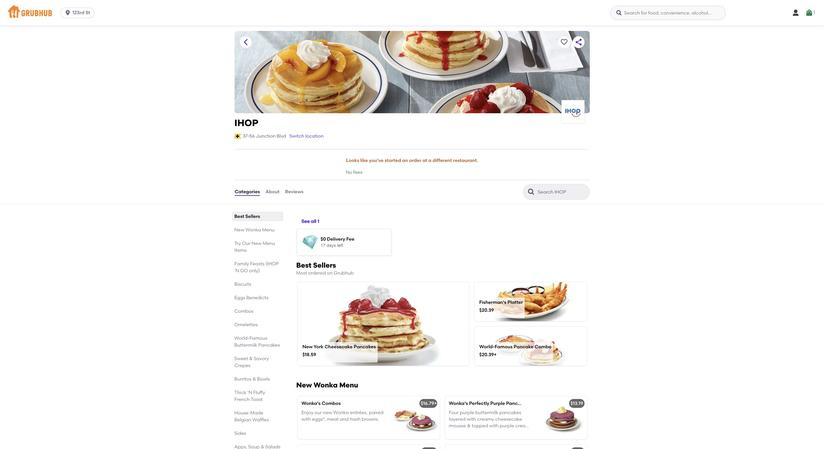 Task type: vqa. For each thing, say whether or not it's contained in the screenshot.
'Thick 'N Fluffy French Toast'
yes



Task type: locate. For each thing, give the bounding box(es) containing it.
2 vertical spatial &
[[468, 423, 471, 429]]

try our new menu items
[[235, 241, 275, 253]]

1 vertical spatial world-
[[480, 344, 495, 350]]

& for burritos
[[253, 376, 256, 382]]

wonka inside enjoy our new wonka entrées, paired with eggs*, meat and hash browns.
[[334, 410, 349, 415]]

purple
[[460, 410, 475, 415], [500, 423, 515, 429]]

svg image left 1 button
[[793, 9, 800, 17]]

0 vertical spatial wonka
[[246, 227, 261, 233]]

0 vertical spatial 'n
[[235, 268, 239, 274]]

famous up buttermilk
[[250, 336, 268, 341]]

1 horizontal spatial purple
[[500, 423, 515, 429]]

1 wonka's from the left
[[302, 401, 321, 406]]

0 vertical spatial &
[[249, 356, 253, 362]]

$20.39
[[480, 307, 494, 313], [480, 352, 494, 357]]

wonka
[[246, 227, 261, 233], [314, 381, 338, 389], [334, 410, 349, 415]]

0 horizontal spatial 'n
[[235, 268, 239, 274]]

entrées,
[[350, 410, 368, 415]]

$0
[[321, 236, 326, 242]]

topped
[[472, 423, 489, 429]]

1 vertical spatial $20.39
[[480, 352, 494, 357]]

new wonka menu down best sellers
[[235, 227, 275, 233]]

0 vertical spatial famous
[[250, 336, 268, 341]]

world- inside "world-famous pancake combo $20.39 +"
[[480, 344, 495, 350]]

0 horizontal spatial famous
[[250, 336, 268, 341]]

2 horizontal spatial pancakes
[[507, 401, 529, 406]]

stack)
[[544, 401, 558, 406]]

& right 'sweet'
[[249, 356, 253, 362]]

left
[[337, 243, 343, 248]]

icing,
[[466, 430, 478, 436]]

with down enjoy
[[302, 417, 311, 422]]

fluffy
[[253, 390, 265, 396]]

1 vertical spatial menu
[[263, 241, 275, 246]]

2 wonka's from the left
[[449, 401, 468, 406]]

0 vertical spatial $20.39
[[480, 307, 494, 313]]

best
[[235, 214, 244, 219], [297, 261, 312, 269]]

wonka's
[[302, 401, 321, 406], [449, 401, 468, 406]]

0 horizontal spatial new wonka menu
[[235, 227, 275, 233]]

svg image left 123rd at the top left of page
[[65, 10, 71, 16]]

wonka's for four
[[449, 401, 468, 406]]

sellers for best sellers
[[246, 214, 260, 219]]

enjoy our new wonka entrées, paired with eggs*, meat and hash browns.
[[302, 410, 384, 422]]

new inside new york cheesecake pancakes $18.59
[[303, 344, 313, 350]]

famous left 'pancake'
[[495, 344, 513, 350]]

crepes
[[235, 363, 251, 369]]

pancakes up the pancakes
[[507, 401, 529, 406]]

family feasts (ihop 'n go only)
[[235, 261, 279, 274]]

0 vertical spatial combos
[[235, 309, 254, 314]]

0 vertical spatial world-
[[235, 336, 250, 341]]

sweet & savory crepes
[[235, 356, 269, 369]]

combo
[[535, 344, 552, 350]]

cream
[[516, 423, 530, 429]]

1 vertical spatial sellers
[[313, 261, 336, 269]]

0 horizontal spatial and
[[340, 417, 349, 422]]

at
[[423, 158, 428, 163]]

Search IHOP search field
[[538, 189, 588, 195]]

and left hash
[[340, 417, 349, 422]]

sellers down categories button
[[246, 214, 260, 219]]

glitter
[[460, 437, 474, 442]]

$16.79
[[421, 401, 434, 406]]

with
[[302, 417, 311, 422], [467, 417, 476, 422], [490, 423, 499, 429]]

$20.39 inside fisherman's platter $20.39
[[480, 307, 494, 313]]

new wonka menu
[[235, 227, 275, 233], [297, 381, 359, 389]]

wonka down best sellers
[[246, 227, 261, 233]]

0 horizontal spatial best
[[235, 214, 244, 219]]

1 horizontal spatial svg image
[[806, 9, 814, 17]]

0 vertical spatial menu
[[262, 227, 275, 233]]

& inside sweet & savory crepes
[[249, 356, 253, 362]]

world-
[[235, 336, 250, 341], [480, 344, 495, 350]]

1 vertical spatial +
[[434, 401, 437, 406]]

order
[[410, 158, 422, 163]]

best sellers most ordered on grubhub
[[297, 261, 354, 276]]

you've
[[369, 158, 384, 163]]

looks like you've started an order at a different restaurant.
[[346, 158, 478, 163]]

purple up layered
[[460, 410, 475, 415]]

ihop logo image
[[562, 100, 585, 123]]

days
[[327, 243, 336, 248]]

1 horizontal spatial +
[[494, 352, 497, 357]]

four
[[449, 410, 459, 415]]

sellers inside the best sellers most ordered on grubhub
[[313, 261, 336, 269]]

famous for pancake
[[495, 344, 513, 350]]

grubhub
[[334, 270, 354, 276]]

combos up new
[[322, 401, 341, 406]]

new up try
[[235, 227, 245, 233]]

1 horizontal spatial sellers
[[313, 261, 336, 269]]

best up most
[[297, 261, 312, 269]]

0 vertical spatial sellers
[[246, 214, 260, 219]]

1 horizontal spatial pancakes
[[354, 344, 376, 350]]

$0 delivery fee 17 days left
[[321, 236, 355, 248]]

123rd st button
[[60, 8, 97, 18]]

0 horizontal spatial +
[[434, 401, 437, 406]]

benedicts
[[247, 295, 269, 301]]

pancakes
[[258, 343, 280, 348], [354, 344, 376, 350], [507, 401, 529, 406]]

with up whipped
[[490, 423, 499, 429]]

menu up entrées,
[[340, 381, 359, 389]]

2 vertical spatial wonka
[[334, 410, 349, 415]]

1 vertical spatial combos
[[322, 401, 341, 406]]

new
[[235, 227, 245, 233], [252, 241, 262, 246], [303, 344, 313, 350], [297, 381, 312, 389]]

best for best sellers most ordered on grubhub
[[297, 261, 312, 269]]

reviews button
[[285, 180, 304, 204]]

0 vertical spatial new wonka menu
[[235, 227, 275, 233]]

1 horizontal spatial famous
[[495, 344, 513, 350]]

2 $20.39 from the top
[[480, 352, 494, 357]]

1 inside 1 button
[[814, 10, 816, 15]]

with inside enjoy our new wonka entrées, paired with eggs*, meat and hash browns.
[[302, 417, 311, 422]]

new right our
[[252, 241, 262, 246]]

four purple buttermilk pancakes layered with creamy cheesecake mousse & topped with purple cream cheese icing, whipped topping and gold glitter sugar.
[[449, 410, 530, 442]]

1 vertical spatial &
[[253, 376, 256, 382]]

cheesecake
[[496, 417, 523, 422]]

wonka up wonka's combos
[[314, 381, 338, 389]]

eggs*,
[[312, 417, 326, 422]]

world- inside world-famous buttermilk pancakes
[[235, 336, 250, 341]]

svg image
[[806, 9, 814, 17], [617, 10, 623, 16]]

wonka's perfectly purple pancakes - (full stack)
[[449, 401, 558, 406]]

menu up try our new menu items
[[262, 227, 275, 233]]

1 vertical spatial 'n
[[248, 390, 252, 396]]

our
[[315, 410, 322, 415]]

sellers up 'on' at the left of page
[[313, 261, 336, 269]]

looks like you've started an order at a different restaurant. button
[[346, 153, 479, 168]]

0 vertical spatial best
[[235, 214, 244, 219]]

pancakes inside world-famous buttermilk pancakes
[[258, 343, 280, 348]]

1 horizontal spatial 1
[[814, 10, 816, 15]]

platter
[[508, 300, 523, 305]]

1 vertical spatial best
[[297, 261, 312, 269]]

new wonka menu up wonka's combos
[[297, 381, 359, 389]]

0 horizontal spatial 1
[[318, 219, 320, 224]]

menu up the (ihop
[[263, 241, 275, 246]]

house-
[[235, 410, 251, 416]]

1 vertical spatial new wonka menu
[[297, 381, 359, 389]]

pancakes up savory
[[258, 343, 280, 348]]

enjoy
[[302, 410, 314, 415]]

1 $20.39 from the top
[[480, 307, 494, 313]]

sellers
[[246, 214, 260, 219], [313, 261, 336, 269]]

123rd st
[[72, 10, 90, 15]]

'n right thick
[[248, 390, 252, 396]]

0 horizontal spatial wonka's
[[302, 401, 321, 406]]

pancakes right cheesecake
[[354, 344, 376, 350]]

cheese
[[449, 430, 465, 436]]

wonka up the meat
[[334, 410, 349, 415]]

save this restaurant image
[[561, 38, 569, 46]]

$20.39 inside "world-famous pancake combo $20.39 +"
[[480, 352, 494, 357]]

only)
[[249, 268, 260, 274]]

family
[[235, 261, 249, 267]]

1 horizontal spatial wonka's
[[449, 401, 468, 406]]

famous
[[250, 336, 268, 341], [495, 344, 513, 350]]

1 horizontal spatial best
[[297, 261, 312, 269]]

'n inside family feasts (ihop 'n go only)
[[235, 268, 239, 274]]

0 horizontal spatial sellers
[[246, 214, 260, 219]]

wonka's up enjoy
[[302, 401, 321, 406]]

1 vertical spatial famous
[[495, 344, 513, 350]]

1 button
[[806, 7, 816, 19]]

0 horizontal spatial world-
[[235, 336, 250, 341]]

1 horizontal spatial 'n
[[248, 390, 252, 396]]

and inside enjoy our new wonka entrées, paired with eggs*, meat and hash browns.
[[340, 417, 349, 422]]

rewards image
[[302, 235, 318, 250]]

& up icing,
[[468, 423, 471, 429]]

hoverchoc pancake tacos image
[[538, 445, 588, 449]]

menu inside try our new menu items
[[263, 241, 275, 246]]

york
[[314, 344, 324, 350]]

& left bowls
[[253, 376, 256, 382]]

1 horizontal spatial world-
[[480, 344, 495, 350]]

and
[[340, 417, 349, 422], [519, 430, 528, 436]]

famous for buttermilk
[[250, 336, 268, 341]]

0 horizontal spatial svg image
[[65, 10, 71, 16]]

purple up topping
[[500, 423, 515, 429]]

best down categories button
[[235, 214, 244, 219]]

famous inside world-famous buttermilk pancakes
[[250, 336, 268, 341]]

0 vertical spatial and
[[340, 417, 349, 422]]

and down cream
[[519, 430, 528, 436]]

pancakes for buttermilk
[[258, 343, 280, 348]]

1 vertical spatial and
[[519, 430, 528, 436]]

0 horizontal spatial with
[[302, 417, 311, 422]]

'n left the "go"
[[235, 268, 239, 274]]

sweet
[[235, 356, 248, 362]]

new up $18.59
[[303, 344, 313, 350]]

famous inside "world-famous pancake combo $20.39 +"
[[495, 344, 513, 350]]

0 horizontal spatial pancakes
[[258, 343, 280, 348]]

0 vertical spatial purple
[[460, 410, 475, 415]]

gold
[[449, 437, 459, 442]]

topping
[[500, 430, 518, 436]]

eggs benedicts
[[235, 295, 269, 301]]

subscription pass image
[[235, 134, 241, 139]]

123rd
[[72, 10, 84, 15]]

wonka's up four
[[449, 401, 468, 406]]

share icon image
[[575, 38, 583, 46]]

with up topped
[[467, 417, 476, 422]]

pancakes for cheesecake
[[354, 344, 376, 350]]

0 vertical spatial +
[[494, 352, 497, 357]]

2 horizontal spatial with
[[490, 423, 499, 429]]

pancakes
[[500, 410, 522, 415]]

1 vertical spatial 1
[[318, 219, 320, 224]]

(full
[[533, 401, 542, 406]]

switch location
[[290, 133, 324, 139]]

pancakes inside new york cheesecake pancakes $18.59
[[354, 344, 376, 350]]

no
[[346, 170, 352, 175]]

a
[[429, 158, 432, 163]]

combos up omelettes
[[235, 309, 254, 314]]

meat
[[327, 417, 339, 422]]

0 vertical spatial 1
[[814, 10, 816, 15]]

1 horizontal spatial and
[[519, 430, 528, 436]]

best inside the best sellers most ordered on grubhub
[[297, 261, 312, 269]]

svg image
[[793, 9, 800, 17], [65, 10, 71, 16]]

omelettes
[[235, 322, 258, 328]]



Task type: describe. For each thing, give the bounding box(es) containing it.
about button
[[265, 180, 280, 204]]

+ inside "world-famous pancake combo $20.39 +"
[[494, 352, 497, 357]]

different
[[433, 158, 452, 163]]

restaurant.
[[453, 158, 478, 163]]

1 vertical spatial wonka
[[314, 381, 338, 389]]

1 inside see all 1 'button'
[[318, 219, 320, 224]]

thick
[[235, 390, 247, 396]]

delivery
[[327, 236, 346, 242]]

paired
[[369, 410, 384, 415]]

purple
[[491, 401, 505, 406]]

location
[[306, 133, 324, 139]]

burritos & bowls
[[235, 376, 270, 382]]

savory
[[254, 356, 269, 362]]

wonka's combos image
[[391, 396, 440, 439]]

try
[[235, 241, 241, 246]]

toast
[[251, 397, 263, 402]]

caret left icon image
[[242, 38, 250, 46]]

new up wonka's combos
[[297, 381, 312, 389]]

0 horizontal spatial combos
[[235, 309, 254, 314]]

sides
[[235, 431, 246, 436]]

'n inside thick 'n fluffy french toast
[[248, 390, 252, 396]]

layered
[[449, 417, 466, 422]]

switch location button
[[289, 133, 324, 140]]

search icon image
[[528, 188, 536, 196]]

main navigation navigation
[[0, 0, 825, 26]]

new inside try our new menu items
[[252, 241, 262, 246]]

world-famous pancake combo $20.39 +
[[480, 344, 552, 357]]

world- for world-famous buttermilk pancakes
[[235, 336, 250, 341]]

see all 1 button
[[302, 216, 320, 228]]

st
[[86, 10, 90, 15]]

biscuits
[[235, 282, 251, 287]]

see
[[302, 219, 310, 224]]

started
[[385, 158, 401, 163]]

and inside four purple buttermilk pancakes layered with creamy cheesecake mousse & topped with purple cream cheese icing, whipped topping and gold glitter sugar.
[[519, 430, 528, 436]]

fee
[[347, 236, 355, 242]]

37-56 junction blvd button
[[243, 133, 287, 140]]

pancake
[[514, 344, 534, 350]]

best sellers
[[235, 214, 260, 219]]

whipped
[[480, 430, 499, 436]]

37-56 junction blvd
[[243, 133, 286, 139]]

save this restaurant button
[[559, 36, 570, 48]]

like
[[361, 158, 368, 163]]

french
[[235, 397, 250, 402]]

Search for food, convenience, alcohol... search field
[[611, 6, 727, 20]]

1 horizontal spatial svg image
[[793, 9, 800, 17]]

wonka's perfectly purple pancakes - (full stack) image
[[538, 396, 588, 439]]

svg image inside 1 button
[[806, 9, 814, 17]]

2 vertical spatial menu
[[340, 381, 359, 389]]

mousse
[[449, 423, 467, 429]]

items
[[235, 248, 247, 253]]

creamy
[[478, 417, 495, 422]]

cheesecake
[[325, 344, 353, 350]]

fisherman's
[[480, 300, 507, 305]]

1 horizontal spatial with
[[467, 417, 476, 422]]

fisherman's platter $20.39
[[480, 300, 523, 313]]

go
[[240, 268, 248, 274]]

reviews
[[285, 189, 304, 195]]

1 horizontal spatial new wonka menu
[[297, 381, 359, 389]]

made
[[251, 410, 264, 416]]

browns.
[[362, 417, 379, 422]]

wonka's perfectly purple pancakes - (short stack) image
[[391, 445, 440, 449]]

junction
[[256, 133, 276, 139]]

pancakes for purple
[[507, 401, 529, 406]]

(ihop
[[266, 261, 279, 267]]

about
[[266, 189, 280, 195]]

37-
[[243, 133, 250, 139]]

fees
[[354, 170, 363, 175]]

wonka's combos
[[302, 401, 341, 406]]

$13.19
[[571, 401, 584, 406]]

thick 'n fluffy french toast
[[235, 390, 265, 402]]

burritos
[[235, 376, 252, 382]]

0 horizontal spatial purple
[[460, 410, 475, 415]]

see all 1
[[302, 219, 320, 224]]

categories button
[[235, 180, 261, 204]]

& inside four purple buttermilk pancakes layered with creamy cheesecake mousse & topped with purple cream cheese icing, whipped topping and gold glitter sugar.
[[468, 423, 471, 429]]

1 vertical spatial purple
[[500, 423, 515, 429]]

best for best sellers
[[235, 214, 244, 219]]

0 horizontal spatial svg image
[[617, 10, 623, 16]]

17
[[321, 243, 326, 248]]

belgian
[[235, 417, 251, 423]]

-
[[530, 401, 532, 406]]

new york cheesecake pancakes $18.59
[[303, 344, 376, 357]]

house-made belgian waffles
[[235, 410, 269, 423]]

buttermilk
[[235, 343, 257, 348]]

sellers for best sellers most ordered on grubhub
[[313, 261, 336, 269]]

no fees
[[346, 170, 363, 175]]

feasts
[[250, 261, 265, 267]]

ihop
[[235, 117, 259, 128]]

most
[[297, 270, 307, 276]]

& for sweet
[[249, 356, 253, 362]]

svg image inside '123rd st' button
[[65, 10, 71, 16]]

blvd
[[277, 133, 286, 139]]

world- for world-famous pancake combo $20.39 +
[[480, 344, 495, 350]]

56
[[250, 133, 255, 139]]

new
[[323, 410, 332, 415]]

$18.59
[[303, 352, 316, 357]]

switch
[[290, 133, 305, 139]]

our
[[242, 241, 251, 246]]

world-famous buttermilk pancakes
[[235, 336, 280, 348]]

wonka's for enjoy
[[302, 401, 321, 406]]

1 horizontal spatial combos
[[322, 401, 341, 406]]



